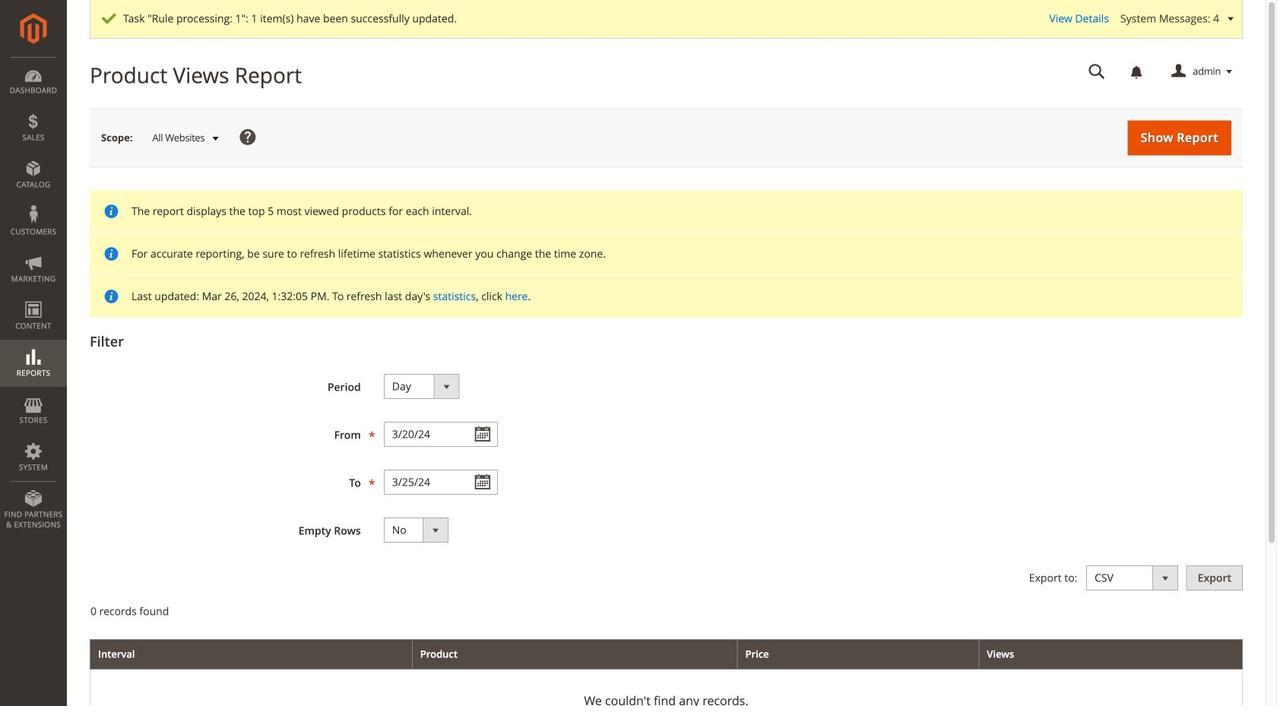 Task type: locate. For each thing, give the bounding box(es) containing it.
menu bar
[[0, 57, 67, 538]]

None text field
[[384, 422, 498, 447], [384, 470, 498, 495], [384, 422, 498, 447], [384, 470, 498, 495]]

magento admin panel image
[[20, 13, 47, 44]]

None text field
[[1079, 59, 1117, 85]]



